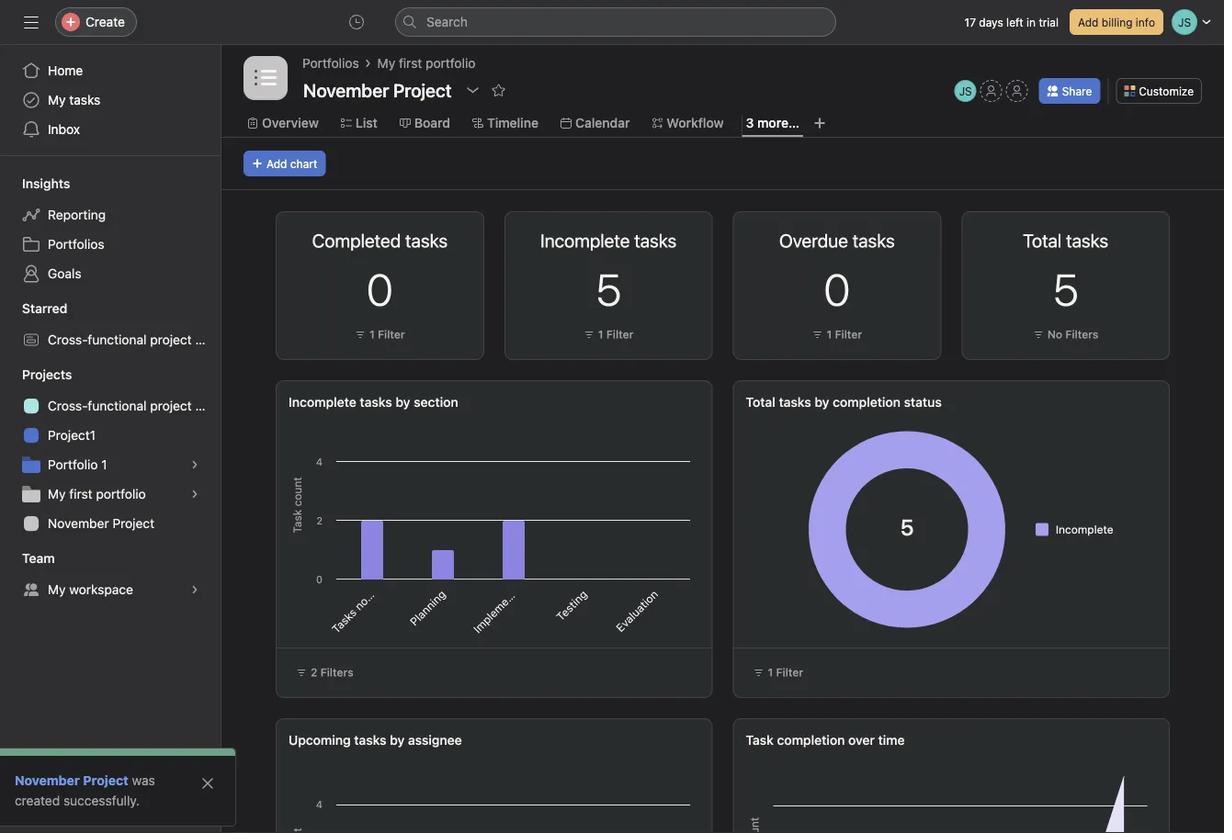Task type: vqa. For each thing, say whether or not it's contained in the screenshot.
the bottommost the Cross-functional project plan link
yes



Task type: describe. For each thing, give the bounding box(es) containing it.
2 filters
[[311, 667, 354, 679]]

inbox link
[[11, 115, 210, 144]]

starred button
[[0, 300, 67, 318]]

upcoming tasks by assignee
[[289, 733, 462, 748]]

incomplete for incomplete
[[1056, 524, 1114, 536]]

my up list
[[378, 56, 396, 71]]

starred
[[22, 301, 67, 316]]

1 filter button for overdue tasks
[[808, 325, 867, 344]]

overdue tasks
[[780, 230, 895, 251]]

search
[[427, 14, 468, 29]]

1 horizontal spatial first
[[399, 56, 422, 71]]

3 more… button
[[746, 113, 800, 133]]

2 filters button
[[288, 660, 362, 686]]

chart
[[290, 157, 317, 170]]

planning
[[408, 588, 448, 629]]

was created successfully.
[[15, 774, 155, 809]]

plan inside starred element
[[195, 332, 221, 348]]

invite
[[52, 802, 85, 817]]

js button
[[955, 80, 977, 102]]

a
[[375, 577, 389, 590]]

successfully.
[[63, 794, 140, 809]]

add chart
[[267, 157, 317, 170]]

see details, my first portfolio image
[[189, 489, 200, 500]]

1 vertical spatial my first portfolio link
[[11, 480, 210, 509]]

filter for incomplete tasks
[[607, 328, 634, 341]]

created
[[15, 794, 60, 809]]

by
[[815, 395, 830, 410]]

portfolio
[[48, 457, 98, 473]]

cross- for 'cross-functional project plan' link inside the starred element
[[48, 332, 88, 348]]

timeline link
[[473, 113, 539, 133]]

portfolios link inside insights element
[[11, 230, 210, 259]]

global element
[[0, 45, 221, 155]]

search button
[[395, 7, 837, 37]]

tasks for total
[[779, 395, 812, 410]]

insights element
[[0, 167, 221, 292]]

3 more…
[[746, 115, 800, 131]]

projects button
[[0, 366, 72, 384]]

create
[[86, 14, 125, 29]]

tasks for upcoming
[[354, 733, 387, 748]]

filters for no filters
[[1066, 328, 1099, 341]]

my for the bottom my first portfolio link
[[48, 487, 66, 502]]

0 vertical spatial my first portfolio
[[378, 56, 476, 71]]

task completion over time
[[746, 733, 905, 748]]

list link
[[341, 113, 378, 133]]

more actions image for completed tasks
[[450, 231, 465, 245]]

my workspace link
[[11, 576, 210, 605]]

my for my workspace link
[[48, 582, 66, 598]]

add for add chart
[[267, 157, 287, 170]]

workflow
[[667, 115, 724, 131]]

add billing info
[[1078, 16, 1156, 29]]

testing
[[554, 588, 590, 624]]

section
[[382, 548, 418, 584]]

implementation
[[471, 570, 537, 636]]

completed tasks
[[312, 230, 448, 251]]

create button
[[55, 7, 137, 37]]

my tasks link
[[11, 86, 210, 115]]

incomplete tasks by section
[[289, 395, 459, 410]]

evaluation
[[614, 588, 661, 635]]

show options image
[[466, 83, 481, 97]]

starred element
[[0, 292, 221, 359]]

1 filter button for incomplete tasks
[[579, 325, 639, 344]]

1 horizontal spatial my first portfolio link
[[378, 53, 476, 74]]

project inside starred element
[[150, 332, 192, 348]]

insights
[[22, 176, 70, 191]]

edit chart image for 5
[[1111, 231, 1125, 245]]

calendar link
[[561, 113, 630, 133]]

17
[[965, 16, 976, 29]]

my for my tasks link
[[48, 92, 66, 108]]

home
[[48, 63, 83, 78]]

portfolio inside projects element
[[96, 487, 146, 502]]

2 cross-functional project plan link from the top
[[11, 392, 221, 421]]

0 vertical spatial portfolio
[[426, 56, 476, 71]]

workspace
[[69, 582, 133, 598]]

share
[[1063, 85, 1093, 97]]

goals link
[[11, 259, 210, 289]]

first inside projects element
[[69, 487, 93, 502]]

projects element
[[0, 359, 221, 542]]

filter for overdue tasks
[[835, 328, 863, 341]]

js
[[960, 85, 972, 97]]

billing
[[1102, 16, 1133, 29]]

list
[[356, 115, 378, 131]]

search list box
[[395, 7, 837, 37]]

1 vertical spatial november project
[[15, 774, 129, 789]]

view chart image for completed tasks
[[399, 231, 414, 245]]

overview
[[262, 115, 319, 131]]

more…
[[758, 115, 800, 131]]

no filters button
[[1029, 325, 1104, 344]]

1 vertical spatial november
[[15, 774, 80, 789]]

0 vertical spatial portfolios
[[302, 56, 359, 71]]

tasks for my
[[69, 92, 101, 108]]

add billing info button
[[1070, 9, 1164, 35]]

view chart image for total tasks
[[1085, 231, 1100, 245]]

list image
[[255, 67, 277, 89]]

info
[[1136, 16, 1156, 29]]

project1 link
[[11, 421, 210, 451]]

edit chart image for 0
[[425, 231, 439, 245]]

completion
[[777, 733, 845, 748]]

add to starred image
[[492, 83, 506, 97]]

portfolio 1
[[48, 457, 107, 473]]

timeline
[[487, 115, 539, 131]]

no filters
[[1048, 328, 1099, 341]]



Task type: locate. For each thing, give the bounding box(es) containing it.
1 filter for overdue tasks
[[827, 328, 863, 341]]

total tasks
[[1023, 230, 1109, 251]]

0 vertical spatial filters
[[1066, 328, 1099, 341]]

0 for completed tasks
[[367, 263, 393, 315]]

by section
[[396, 395, 459, 410]]

0 vertical spatial functional
[[88, 332, 147, 348]]

view chart image for overdue tasks
[[856, 231, 871, 245]]

november inside projects element
[[48, 516, 109, 531]]

1 vertical spatial incomplete
[[1056, 524, 1114, 536]]

cross-
[[48, 332, 88, 348], [48, 399, 88, 414]]

2 project from the top
[[150, 399, 192, 414]]

add inside button
[[267, 157, 287, 170]]

1 horizontal spatial more actions image
[[908, 231, 922, 245]]

cross- up project1
[[48, 399, 88, 414]]

1 filter
[[370, 328, 405, 341], [598, 328, 634, 341], [827, 328, 863, 341], [768, 667, 804, 679]]

project down goals link
[[150, 332, 192, 348]]

first
[[399, 56, 422, 71], [69, 487, 93, 502]]

overview link
[[247, 113, 319, 133]]

edit chart image for 0
[[882, 231, 897, 245]]

0 horizontal spatial 5
[[596, 263, 622, 315]]

add for add billing info
[[1078, 16, 1099, 29]]

my first portfolio link
[[378, 53, 476, 74], [11, 480, 210, 509]]

0 vertical spatial plan
[[195, 332, 221, 348]]

1 project from the top
[[150, 332, 192, 348]]

project1
[[48, 428, 96, 443]]

cross-functional project plan inside projects element
[[48, 399, 221, 414]]

0 vertical spatial cross-functional project plan
[[48, 332, 221, 348]]

portfolios link down history image
[[302, 53, 359, 74]]

0 horizontal spatial view chart image
[[627, 231, 642, 245]]

total tasks by completion status
[[746, 395, 942, 410]]

cross-functional project plan
[[48, 332, 221, 348], [48, 399, 221, 414]]

incomplete for incomplete tasks by section
[[289, 395, 357, 410]]

1 vertical spatial november project link
[[15, 774, 129, 789]]

november up created
[[15, 774, 80, 789]]

filters right 2
[[321, 667, 354, 679]]

1 inside projects element
[[101, 457, 107, 473]]

0 horizontal spatial my first portfolio link
[[11, 480, 210, 509]]

functional inside starred element
[[88, 332, 147, 348]]

home link
[[11, 56, 210, 86]]

left
[[1007, 16, 1024, 29]]

not
[[352, 592, 373, 613]]

1 horizontal spatial in
[[1027, 16, 1036, 29]]

1 horizontal spatial my first portfolio
[[378, 56, 476, 71]]

by assignee
[[390, 733, 462, 748]]

0 horizontal spatial filters
[[321, 667, 354, 679]]

0 horizontal spatial edit chart image
[[425, 231, 439, 245]]

1 cross-functional project plan link from the top
[[11, 325, 221, 355]]

cross- inside projects element
[[48, 399, 88, 414]]

0 vertical spatial portfolios link
[[302, 53, 359, 74]]

1 horizontal spatial 0
[[824, 263, 851, 315]]

0 horizontal spatial edit chart image
[[882, 231, 897, 245]]

hide sidebar image
[[24, 15, 39, 29]]

0 vertical spatial november project link
[[11, 509, 210, 539]]

view chart image
[[399, 231, 414, 245], [856, 231, 871, 245]]

november
[[48, 516, 109, 531], [15, 774, 80, 789]]

filter for completed tasks
[[378, 328, 405, 341]]

1 vertical spatial filters
[[321, 667, 354, 679]]

add inside button
[[1078, 16, 1099, 29]]

tasks inside global element
[[69, 92, 101, 108]]

filters right no
[[1066, 328, 1099, 341]]

0 button down completed tasks
[[367, 263, 393, 315]]

project up successfully.
[[83, 774, 129, 789]]

project
[[150, 332, 192, 348], [150, 399, 192, 414]]

1 horizontal spatial 5 button
[[1053, 263, 1079, 315]]

see details, my workspace image
[[189, 585, 200, 596]]

0 button down overdue tasks
[[824, 263, 851, 315]]

0 horizontal spatial more actions image
[[450, 231, 465, 245]]

2 cross- from the top
[[48, 399, 88, 414]]

1 filter for incomplete tasks
[[598, 328, 634, 341]]

portfolio down portfolio 1 link
[[96, 487, 146, 502]]

1 vertical spatial portfolios
[[48, 237, 104, 252]]

0 horizontal spatial 0
[[367, 263, 393, 315]]

task
[[746, 733, 774, 748]]

5 for incomplete tasks
[[596, 263, 622, 315]]

cross-functional project plan link down goals link
[[11, 325, 221, 355]]

over time
[[849, 733, 905, 748]]

0
[[367, 263, 393, 315], [824, 263, 851, 315]]

november project link up invite
[[15, 774, 129, 789]]

1 for overdue tasks
[[827, 328, 832, 341]]

None text field
[[299, 74, 457, 107]]

0 horizontal spatial add
[[267, 157, 287, 170]]

view chart image for incomplete tasks
[[627, 231, 642, 245]]

portfolio up show options image
[[426, 56, 476, 71]]

5 up no filters button
[[1053, 263, 1079, 315]]

0 vertical spatial november
[[48, 516, 109, 531]]

portfolio 1 link
[[11, 451, 210, 480]]

cross- inside starred element
[[48, 332, 88, 348]]

cross-functional project plan inside starred element
[[48, 332, 221, 348]]

0 for overdue tasks
[[824, 263, 851, 315]]

1 vertical spatial project
[[83, 774, 129, 789]]

see details, portfolio 1 image
[[189, 460, 200, 471]]

1 horizontal spatial 0 button
[[824, 263, 851, 315]]

5 button up no filters button
[[1053, 263, 1079, 315]]

5 button for total tasks
[[1053, 263, 1079, 315]]

functional up project1 link
[[88, 399, 147, 414]]

portfolios inside insights element
[[48, 237, 104, 252]]

november project link up the teams element
[[11, 509, 210, 539]]

portfolio
[[426, 56, 476, 71], [96, 487, 146, 502]]

1 vertical spatial plan
[[195, 399, 221, 414]]

1 vertical spatial first
[[69, 487, 93, 502]]

my first portfolio link down search
[[378, 53, 476, 74]]

add left chart on the left of page
[[267, 157, 287, 170]]

workflow link
[[652, 113, 724, 133]]

plan inside projects element
[[195, 399, 221, 414]]

tasks right the upcoming
[[354, 733, 387, 748]]

0 horizontal spatial 5 button
[[596, 263, 622, 315]]

0 vertical spatial november project
[[48, 516, 155, 531]]

add
[[1078, 16, 1099, 29], [267, 157, 287, 170]]

2 view chart image from the left
[[856, 231, 871, 245]]

functional
[[88, 332, 147, 348], [88, 399, 147, 414]]

my tasks
[[48, 92, 101, 108]]

was
[[132, 774, 155, 789]]

first down portfolio 1 at the bottom
[[69, 487, 93, 502]]

1 filter for completed tasks
[[370, 328, 405, 341]]

team
[[22, 551, 55, 566]]

trial
[[1039, 16, 1059, 29]]

1 horizontal spatial filters
[[1066, 328, 1099, 341]]

2 5 from the left
[[1053, 263, 1079, 315]]

filters inside button
[[1066, 328, 1099, 341]]

reporting link
[[11, 200, 210, 230]]

edit chart image for 5
[[653, 231, 668, 245]]

2 more actions image from the left
[[908, 231, 922, 245]]

completion status
[[833, 395, 942, 410]]

november project up the teams element
[[48, 516, 155, 531]]

my inside projects element
[[48, 487, 66, 502]]

1 filter button for completed tasks
[[350, 325, 410, 344]]

2
[[311, 667, 318, 679]]

1 vertical spatial cross-functional project plan
[[48, 399, 221, 414]]

1 horizontal spatial 5
[[1053, 263, 1079, 315]]

1 5 from the left
[[596, 263, 622, 315]]

my first portfolio inside projects element
[[48, 487, 146, 502]]

0 vertical spatial project
[[113, 516, 155, 531]]

upcoming
[[289, 733, 351, 748]]

first up board link
[[399, 56, 422, 71]]

add left billing
[[1078, 16, 1099, 29]]

1 view chart image from the left
[[399, 231, 414, 245]]

0 button for completed tasks
[[367, 263, 393, 315]]

more actions image right overdue tasks
[[908, 231, 922, 245]]

cross-functional project plan link inside starred element
[[11, 325, 221, 355]]

cross-functional project plan for 'cross-functional project plan' link inside the starred element
[[48, 332, 221, 348]]

cross-functional project plan link up project1
[[11, 392, 221, 421]]

1 for completed tasks
[[370, 328, 375, 341]]

2 cross-functional project plan from the top
[[48, 399, 221, 414]]

view chart image
[[627, 231, 642, 245], [1085, 231, 1100, 245]]

calendar
[[576, 115, 630, 131]]

history image
[[349, 15, 364, 29]]

1 edit chart image from the left
[[882, 231, 897, 245]]

invite button
[[18, 793, 97, 827]]

1 horizontal spatial add
[[1078, 16, 1099, 29]]

0 vertical spatial in
[[1027, 16, 1036, 29]]

project up the teams element
[[113, 516, 155, 531]]

project inside november project link
[[113, 516, 155, 531]]

1 5 button from the left
[[596, 263, 622, 315]]

filters for 2 filters
[[321, 667, 354, 679]]

5 button down "incomplete tasks"
[[596, 263, 622, 315]]

1 horizontal spatial edit chart image
[[1111, 231, 1125, 245]]

insights button
[[0, 175, 70, 193]]

1 view chart image from the left
[[627, 231, 642, 245]]

1 horizontal spatial portfolios
[[302, 56, 359, 71]]

1 vertical spatial add
[[267, 157, 287, 170]]

no
[[1048, 328, 1063, 341]]

tasks for incomplete
[[360, 395, 392, 410]]

filter
[[378, 328, 405, 341], [607, 328, 634, 341], [835, 328, 863, 341], [776, 667, 804, 679]]

my workspace
[[48, 582, 133, 598]]

add tab image
[[813, 116, 827, 131]]

0 vertical spatial cross-
[[48, 332, 88, 348]]

project up the see details, portfolio 1 image
[[150, 399, 192, 414]]

0 vertical spatial first
[[399, 56, 422, 71]]

2 edit chart image from the left
[[653, 231, 668, 245]]

1 more actions image from the left
[[450, 231, 465, 245]]

project
[[113, 516, 155, 531], [83, 774, 129, 789]]

0 horizontal spatial in
[[367, 584, 382, 599]]

portfolios link down reporting
[[11, 230, 210, 259]]

0 horizontal spatial incomplete
[[289, 395, 357, 410]]

1 vertical spatial portfolio
[[96, 487, 146, 502]]

tasks not in a section
[[329, 548, 418, 636]]

tasks left by
[[779, 395, 812, 410]]

2 view chart image from the left
[[1085, 231, 1100, 245]]

2 plan from the top
[[195, 399, 221, 414]]

edit chart image
[[425, 231, 439, 245], [653, 231, 668, 245]]

my first portfolio
[[378, 56, 476, 71], [48, 487, 146, 502]]

my first portfolio down search
[[378, 56, 476, 71]]

filters inside button
[[321, 667, 354, 679]]

cross- for second 'cross-functional project plan' link
[[48, 399, 88, 414]]

share button
[[1040, 78, 1101, 104]]

5 button
[[596, 263, 622, 315], [1053, 263, 1079, 315]]

1 for incomplete tasks
[[598, 328, 604, 341]]

filters
[[1066, 328, 1099, 341], [321, 667, 354, 679]]

more actions image for overdue tasks
[[908, 231, 922, 245]]

customize button
[[1116, 78, 1203, 104]]

customize
[[1139, 85, 1194, 97]]

0 horizontal spatial portfolios
[[48, 237, 104, 252]]

total
[[746, 395, 776, 410]]

0 vertical spatial incomplete
[[289, 395, 357, 410]]

1 horizontal spatial portfolios link
[[302, 53, 359, 74]]

inbox
[[48, 122, 80, 137]]

2 edit chart image from the left
[[1111, 231, 1125, 245]]

1 0 button from the left
[[367, 263, 393, 315]]

1 vertical spatial my first portfolio
[[48, 487, 146, 502]]

my inside the teams element
[[48, 582, 66, 598]]

1 horizontal spatial view chart image
[[1085, 231, 1100, 245]]

cross-functional project plan for second 'cross-functional project plan' link
[[48, 399, 221, 414]]

1 vertical spatial portfolios link
[[11, 230, 210, 259]]

board link
[[400, 113, 451, 133]]

0 horizontal spatial my first portfolio
[[48, 487, 146, 502]]

portfolios down reporting
[[48, 237, 104, 252]]

projects
[[22, 367, 72, 382]]

1 plan from the top
[[195, 332, 221, 348]]

tasks left by section
[[360, 395, 392, 410]]

0 down overdue tasks
[[824, 263, 851, 315]]

my inside global element
[[48, 92, 66, 108]]

1
[[370, 328, 375, 341], [598, 328, 604, 341], [827, 328, 832, 341], [101, 457, 107, 473], [768, 667, 773, 679]]

1 horizontal spatial incomplete
[[1056, 524, 1114, 536]]

functional down goals link
[[88, 332, 147, 348]]

5 button for incomplete tasks
[[596, 263, 622, 315]]

my down portfolio
[[48, 487, 66, 502]]

november up team
[[48, 516, 109, 531]]

3
[[746, 115, 754, 131]]

november project inside november project link
[[48, 516, 155, 531]]

17 days left in trial
[[965, 16, 1059, 29]]

0 horizontal spatial 0 button
[[367, 263, 393, 315]]

1 edit chart image from the left
[[425, 231, 439, 245]]

functional for 'cross-functional project plan' link inside the starred element
[[88, 332, 147, 348]]

november project up invite
[[15, 774, 129, 789]]

team button
[[0, 550, 55, 568]]

1 vertical spatial cross-functional project plan link
[[11, 392, 221, 421]]

november project link
[[11, 509, 210, 539], [15, 774, 129, 789]]

edit chart image
[[882, 231, 897, 245], [1111, 231, 1125, 245]]

incomplete
[[289, 395, 357, 410], [1056, 524, 1114, 536]]

board
[[414, 115, 451, 131]]

tasks
[[329, 606, 359, 636]]

0 button for overdue tasks
[[824, 263, 851, 315]]

1 filter button
[[350, 325, 410, 344], [579, 325, 639, 344], [808, 325, 867, 344], [745, 660, 812, 686]]

2 0 button from the left
[[824, 263, 851, 315]]

in inside tasks not in a section
[[367, 584, 382, 599]]

5 down "incomplete tasks"
[[596, 263, 622, 315]]

0 vertical spatial my first portfolio link
[[378, 53, 476, 74]]

cross-functional project plan up project1 link
[[48, 399, 221, 414]]

days
[[979, 16, 1004, 29]]

0 vertical spatial project
[[150, 332, 192, 348]]

cross-functional project plan link
[[11, 325, 221, 355], [11, 392, 221, 421]]

functional for second 'cross-functional project plan' link
[[88, 399, 147, 414]]

close image
[[200, 777, 215, 792]]

cross-functional project plan down goals link
[[48, 332, 221, 348]]

my first portfolio down portfolio 1 link
[[48, 487, 146, 502]]

0 vertical spatial cross-functional project plan link
[[11, 325, 221, 355]]

1 functional from the top
[[88, 332, 147, 348]]

more actions image
[[450, 231, 465, 245], [908, 231, 922, 245]]

portfolios down history image
[[302, 56, 359, 71]]

0 down completed tasks
[[367, 263, 393, 315]]

functional inside projects element
[[88, 399, 147, 414]]

1 horizontal spatial view chart image
[[856, 231, 871, 245]]

2 functional from the top
[[88, 399, 147, 414]]

0 horizontal spatial portfolios link
[[11, 230, 210, 259]]

goals
[[48, 266, 81, 281]]

1 vertical spatial cross-
[[48, 399, 88, 414]]

my down team
[[48, 582, 66, 598]]

2 0 from the left
[[824, 263, 851, 315]]

1 vertical spatial project
[[150, 399, 192, 414]]

november project
[[48, 516, 155, 531], [15, 774, 129, 789]]

my first portfolio link down portfolio 1 at the bottom
[[11, 480, 210, 509]]

2 5 button from the left
[[1053, 263, 1079, 315]]

1 vertical spatial in
[[367, 584, 382, 599]]

5 for total tasks
[[1053, 263, 1079, 315]]

plan
[[195, 332, 221, 348], [195, 399, 221, 414]]

0 horizontal spatial first
[[69, 487, 93, 502]]

reporting
[[48, 207, 106, 222]]

teams element
[[0, 542, 221, 609]]

0 horizontal spatial view chart image
[[399, 231, 414, 245]]

add chart button
[[244, 151, 326, 177]]

more actions image right completed tasks
[[450, 231, 465, 245]]

1 horizontal spatial portfolio
[[426, 56, 476, 71]]

1 cross- from the top
[[48, 332, 88, 348]]

0 vertical spatial add
[[1078, 16, 1099, 29]]

1 cross-functional project plan from the top
[[48, 332, 221, 348]]

incomplete tasks
[[541, 230, 677, 251]]

0 horizontal spatial portfolio
[[96, 487, 146, 502]]

0 button
[[367, 263, 393, 315], [824, 263, 851, 315]]

my up inbox
[[48, 92, 66, 108]]

cross- down starred
[[48, 332, 88, 348]]

portfolios link
[[302, 53, 359, 74], [11, 230, 210, 259]]

tasks down home
[[69, 92, 101, 108]]

1 horizontal spatial edit chart image
[[653, 231, 668, 245]]

1 0 from the left
[[367, 263, 393, 315]]

1 vertical spatial functional
[[88, 399, 147, 414]]



